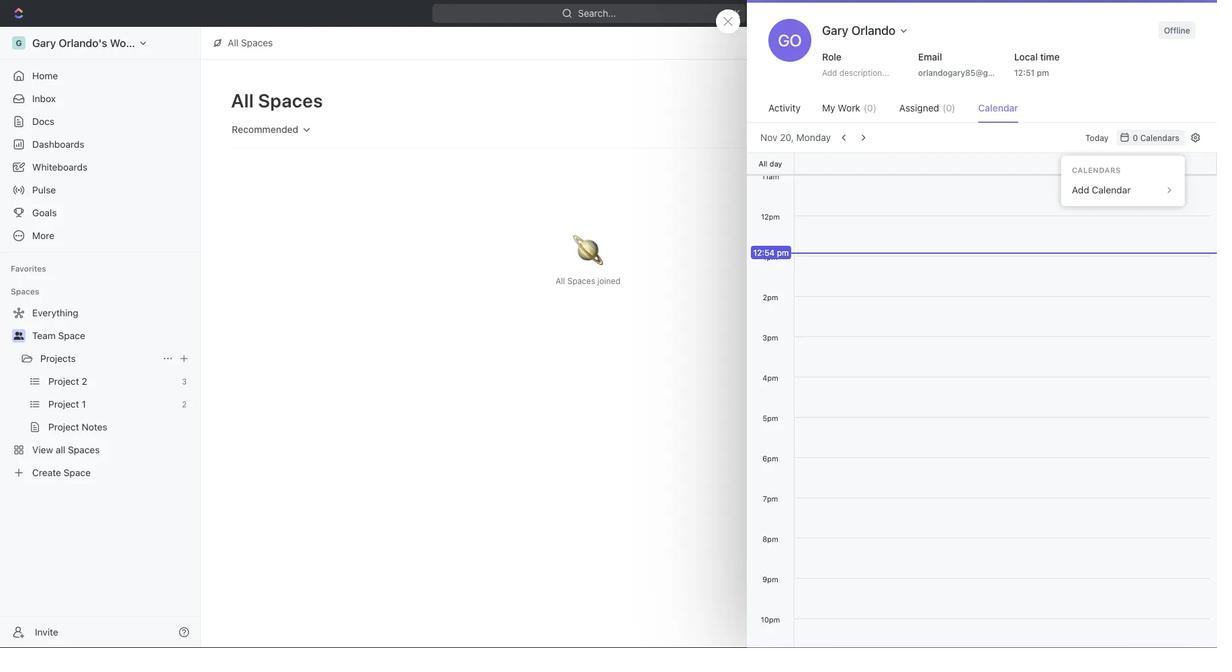 Task type: locate. For each thing, give the bounding box(es) containing it.
new for new space
[[888, 95, 908, 106]]

calendars
[[1141, 133, 1180, 142], [1072, 166, 1121, 175]]

9pm
[[763, 575, 779, 584]]

favorites
[[11, 264, 46, 273]]

6pm
[[763, 454, 779, 463]]

0 vertical spatial all spaces
[[228, 37, 273, 48]]

0 calendars
[[1133, 133, 1180, 142]]

calendars right 0
[[1141, 133, 1180, 142]]

add calendar button
[[1067, 179, 1180, 201]]

0
[[1133, 133, 1138, 142]]

new for new
[[1122, 8, 1141, 19]]

add description... button
[[817, 64, 906, 81]]

1 horizontal spatial calendars
[[1141, 133, 1180, 142]]

0 vertical spatial team space
[[1010, 148, 1064, 159]]

calendar down today
[[1092, 184, 1131, 195]]

0 horizontal spatial add
[[822, 68, 837, 77]]

team space down in
[[1010, 148, 1064, 159]]

new space
[[888, 95, 937, 106]]

add inside dropdown button
[[1072, 184, 1090, 195]]

inbox
[[32, 93, 56, 104]]

activity
[[769, 102, 801, 114]]

spaces
[[241, 37, 273, 48], [258, 89, 323, 111], [1023, 94, 1063, 109], [985, 113, 1013, 122], [568, 276, 595, 286], [11, 287, 39, 296]]

1 horizontal spatial team
[[1010, 148, 1034, 159]]

0 vertical spatial calendars
[[1141, 133, 1180, 142]]

local
[[1014, 51, 1038, 62]]

go
[[778, 31, 802, 50]]

0 vertical spatial new
[[1122, 8, 1141, 19]]

1 horizontal spatial new
[[1122, 8, 1141, 19]]

all
[[228, 37, 239, 48], [231, 89, 254, 111], [759, 159, 768, 168], [556, 276, 565, 286]]

1 vertical spatial team
[[32, 330, 56, 341]]

calendar
[[978, 102, 1018, 114], [1092, 184, 1131, 195]]

0 horizontal spatial space
[[58, 330, 85, 341]]

add down role
[[822, 68, 837, 77]]

1 horizontal spatial add
[[1072, 184, 1090, 195]]

2 horizontal spatial space
[[1036, 148, 1064, 159]]

1 vertical spatial all spaces
[[231, 89, 323, 111]]

tree
[[5, 302, 195, 484]]

pulse
[[32, 184, 56, 196]]

team inside tree
[[32, 330, 56, 341]]

calendar inside add calendar dropdown button
[[1092, 184, 1131, 195]]

1 vertical spatial calendar
[[1092, 184, 1131, 195]]

team space up projects
[[32, 330, 85, 341]]

user group image
[[14, 332, 24, 340]]

0 horizontal spatial team space
[[32, 330, 85, 341]]

new
[[1122, 8, 1141, 19], [888, 95, 908, 106]]

2pm
[[763, 293, 778, 302]]

1 horizontal spatial space
[[910, 95, 937, 106]]

0 horizontal spatial calendars
[[1072, 166, 1121, 175]]

0 horizontal spatial team
[[32, 330, 56, 341]]

team right user group image at the right of the page
[[1010, 148, 1034, 159]]

new right upgrade
[[1122, 8, 1141, 19]]

add calendar
[[1072, 184, 1131, 195]]

12:51
[[1014, 68, 1035, 77]]

1 vertical spatial team space
[[32, 330, 85, 341]]

space down the email
[[910, 95, 937, 106]]

role
[[822, 51, 842, 62]]

new button
[[1103, 3, 1150, 24]]

team space
[[1010, 148, 1064, 159], [32, 330, 85, 341]]

work
[[838, 102, 861, 114]]

team
[[1010, 148, 1034, 159], [32, 330, 56, 341]]

space inside button
[[910, 95, 937, 106]]

email
[[918, 51, 942, 62]]

0 vertical spatial add
[[822, 68, 837, 77]]

calendar down 12:51 at the right of the page
[[978, 102, 1018, 114]]

add down today button
[[1072, 184, 1090, 195]]

1 vertical spatial space
[[1036, 148, 1064, 159]]

new down description...
[[888, 95, 908, 106]]

description...
[[840, 68, 890, 77]]

goals
[[32, 207, 57, 218]]

1 horizontal spatial calendar
[[1092, 184, 1131, 195]]

my work
[[822, 102, 861, 114]]

0 vertical spatial space
[[910, 95, 937, 106]]

1 vertical spatial new
[[888, 95, 908, 106]]

docs
[[32, 116, 54, 127]]

2 vertical spatial space
[[58, 330, 85, 341]]

team space link
[[32, 325, 192, 347]]

sidebar navigation
[[0, 27, 201, 648]]

favorites button
[[5, 261, 52, 277]]

tree inside sidebar navigation
[[5, 302, 195, 484]]

tree containing team space
[[5, 302, 195, 484]]

calendars up add calendar
[[1072, 166, 1121, 175]]

pulse link
[[5, 179, 195, 201]]

1pm
[[763, 253, 778, 261]]

dashboards
[[32, 139, 84, 150]]

all spaces
[[228, 37, 273, 48], [231, 89, 323, 111]]

team right user group icon
[[32, 330, 56, 341]]

0 vertical spatial calendar
[[978, 102, 1018, 114]]

space down in
[[1036, 148, 1064, 159]]

1 vertical spatial add
[[1072, 184, 1090, 195]]

all day
[[759, 159, 782, 168]]

0 horizontal spatial new
[[888, 95, 908, 106]]

add
[[822, 68, 837, 77], [1072, 184, 1090, 195]]

space up projects
[[58, 330, 85, 341]]

docs link
[[5, 111, 195, 132]]

visible spaces spaces shown in your left sidebar.
[[985, 94, 1115, 122]]

space
[[910, 95, 937, 106], [1036, 148, 1064, 159], [58, 330, 85, 341]]



Task type: describe. For each thing, give the bounding box(es) containing it.
invite
[[35, 627, 58, 638]]

orlandogary85@gmail.com
[[918, 68, 1023, 77]]

5pm
[[763, 414, 778, 423]]

team space inside tree
[[32, 330, 85, 341]]

left
[[1070, 113, 1082, 122]]

0 vertical spatial team
[[1010, 148, 1034, 159]]

assigned
[[900, 102, 939, 114]]

add inside role add description...
[[822, 68, 837, 77]]

offline
[[1164, 26, 1191, 35]]

today button
[[1080, 130, 1114, 146]]

goals link
[[5, 202, 195, 224]]

inbox link
[[5, 88, 195, 110]]

⌘k
[[726, 8, 741, 19]]

whiteboards link
[[5, 157, 195, 178]]

whiteboards
[[32, 162, 87, 173]]

home
[[32, 70, 58, 81]]

your
[[1051, 113, 1068, 122]]

email orlandogary85@gmail.com
[[918, 51, 1023, 77]]

visible
[[985, 94, 1021, 109]]

4pm
[[763, 374, 779, 382]]

projects link
[[40, 348, 157, 370]]

my
[[822, 102, 836, 114]]

shown
[[1015, 113, 1040, 122]]

11am
[[762, 172, 779, 181]]

3pm
[[763, 333, 778, 342]]

all spaces joined
[[556, 276, 621, 286]]

joined
[[598, 276, 621, 286]]

1 horizontal spatial team space
[[1010, 148, 1064, 159]]

upgrade
[[1052, 8, 1091, 19]]

time
[[1041, 51, 1060, 62]]

local time 12:51 pm
[[1014, 51, 1060, 77]]

spaces inside sidebar navigation
[[11, 287, 39, 296]]

user group image
[[989, 150, 998, 157]]

1 vertical spatial calendars
[[1072, 166, 1121, 175]]

today
[[1086, 133, 1109, 142]]

role add description...
[[822, 51, 890, 77]]

8pm
[[763, 535, 779, 544]]

home link
[[5, 65, 195, 87]]

projects
[[40, 353, 76, 364]]

space inside tree
[[58, 330, 85, 341]]

in
[[1042, 113, 1049, 122]]

dashboards link
[[5, 134, 195, 155]]

0 horizontal spatial calendar
[[978, 102, 1018, 114]]

new space button
[[868, 90, 945, 112]]

search...
[[578, 8, 616, 19]]

10pm
[[761, 615, 780, 624]]

sidebar.
[[1085, 113, 1115, 122]]

12pm
[[761, 212, 780, 221]]

upgrade link
[[1034, 4, 1098, 23]]

day
[[770, 159, 782, 168]]

7pm
[[763, 494, 778, 503]]

pm
[[1037, 68, 1049, 77]]



Task type: vqa. For each thing, say whether or not it's contained in the screenshot.
J at the left of page
no



